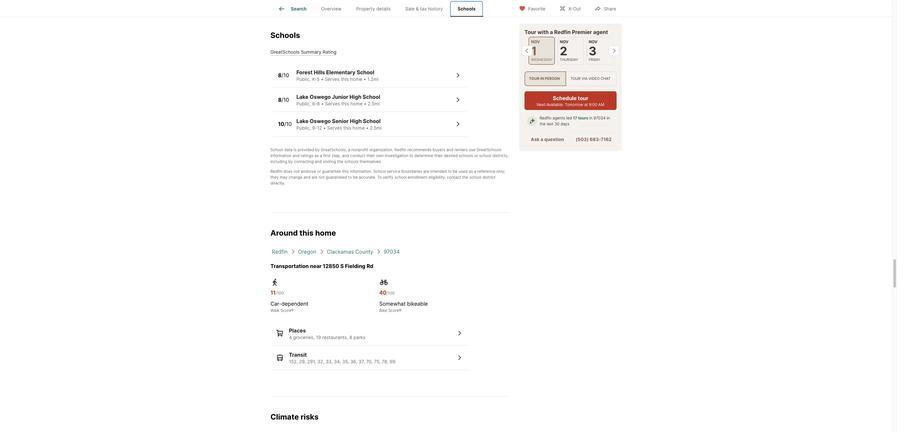 Task type: locate. For each thing, give the bounding box(es) containing it.
1 vertical spatial serves
[[325, 101, 340, 107]]

97034 down am
[[594, 116, 606, 121]]

1 horizontal spatial 97034
[[594, 116, 606, 121]]

organization.
[[370, 148, 394, 152]]

as right used
[[469, 169, 473, 174]]

0 horizontal spatial ®
[[291, 308, 294, 313]]

/100 inside 40 /100
[[387, 291, 395, 296]]

None button
[[529, 37, 555, 65], [558, 37, 584, 65], [587, 37, 613, 65], [529, 37, 555, 65], [558, 37, 584, 65], [587, 37, 613, 65]]

1 horizontal spatial not
[[319, 175, 325, 180]]

lake inside lake oswego senior high school public, 9-12 • serves this home • 2.5mi
[[297, 118, 309, 125]]

lake right 10 /10
[[297, 118, 309, 125]]

search
[[291, 6, 307, 12]]

1 vertical spatial schools
[[345, 159, 359, 164]]

1 vertical spatial to
[[448, 169, 452, 174]]

reference
[[478, 169, 496, 174]]

0 vertical spatial oswego
[[310, 94, 331, 100]]

serves down senior
[[327, 125, 342, 131]]

high inside lake oswego senior high school public, 9-12 • serves this home • 2.5mi
[[350, 118, 362, 125]]

8 /10
[[278, 72, 289, 79], [278, 97, 289, 103]]

0 horizontal spatial score
[[281, 308, 291, 313]]

chat
[[601, 77, 611, 81]]

2 horizontal spatial to
[[448, 169, 452, 174]]

directly.
[[271, 181, 285, 186]]

and down endorse at the left of page
[[304, 175, 311, 180]]

schools up greatschools summary rating
[[271, 31, 300, 40]]

/10 for lake oswego junior high school
[[282, 97, 289, 103]]

0 horizontal spatial as
[[315, 153, 319, 158]]

or down use at the top
[[475, 153, 478, 158]]

around this home
[[271, 229, 336, 238]]

tour left with
[[525, 29, 536, 35]]

1 vertical spatial the
[[337, 159, 343, 164]]

used
[[459, 169, 468, 174]]

0 horizontal spatial /100
[[276, 291, 284, 296]]

lake for lake oswego senior high school
[[297, 118, 309, 125]]

is
[[294, 148, 297, 152]]

available:
[[547, 102, 564, 107]]

2 score from the left
[[389, 308, 399, 313]]

2 lake from the top
[[297, 118, 309, 125]]

&
[[416, 6, 419, 12]]

0 vertical spatial as
[[315, 153, 319, 158]]

oswego for senior
[[310, 118, 331, 125]]

1 vertical spatial oswego
[[310, 118, 331, 125]]

® down somewhat
[[399, 308, 402, 313]]

0 horizontal spatial nov
[[531, 39, 540, 44]]

guarantee
[[322, 169, 341, 174]]

score inside somewhat bikeable bike score ®
[[389, 308, 399, 313]]

tab list
[[271, 0, 488, 17]]

1 horizontal spatial their
[[435, 153, 443, 158]]

/10 left forest
[[282, 72, 289, 79]]

lake
[[297, 94, 309, 100], [297, 118, 309, 125]]

2.5mi inside lake oswego senior high school public, 9-12 • serves this home • 2.5mi
[[370, 125, 382, 131]]

property
[[356, 6, 375, 12]]

oswego
[[310, 94, 331, 100], [310, 118, 331, 125]]

or
[[475, 153, 478, 158], [317, 169, 321, 174]]

a right ,
[[348, 148, 350, 152]]

as inside the , a nonprofit organization. redfin recommends buyers and renters use greatschools information and ratings as a
[[315, 153, 319, 158]]

as inside school service boundaries are intended to be used as a reference only; they may change and are not
[[469, 169, 473, 174]]

be up contact
[[453, 169, 458, 174]]

greatschools left summary
[[271, 49, 300, 55]]

3 public, from the top
[[297, 125, 311, 131]]

1 horizontal spatial schools
[[458, 6, 476, 12]]

® inside car-dependent walk score ®
[[291, 308, 294, 313]]

details
[[377, 6, 391, 12]]

0 vertical spatial to
[[410, 153, 414, 158]]

public, for lake oswego senior high school
[[297, 125, 311, 131]]

1 vertical spatial are
[[312, 175, 318, 180]]

97034 right county
[[384, 249, 400, 255]]

to down 'recommends'
[[410, 153, 414, 158]]

•
[[321, 77, 324, 82], [364, 77, 366, 82], [321, 101, 324, 107], [364, 101, 367, 107], [324, 125, 326, 131], [366, 125, 369, 131]]

0 vertical spatial /10
[[282, 72, 289, 79]]

0 horizontal spatial greatschools
[[271, 49, 300, 55]]

oswego for junior
[[310, 94, 331, 100]]

are
[[424, 169, 430, 174], [312, 175, 318, 180]]

0 vertical spatial are
[[424, 169, 430, 174]]

home up nonprofit
[[353, 125, 365, 131]]

0 horizontal spatial or
[[317, 169, 321, 174]]

nov 1 wednesday
[[531, 39, 553, 62]]

2 horizontal spatial nov
[[589, 39, 598, 44]]

school up organization.
[[363, 118, 381, 125]]

® for car-
[[291, 308, 294, 313]]

2 /100 from the left
[[387, 291, 395, 296]]

8 /10 up 10 /10
[[278, 97, 289, 103]]

school down 1.2mi
[[363, 94, 381, 100]]

2 vertical spatial the
[[462, 175, 469, 180]]

oregon
[[298, 249, 317, 255]]

0 vertical spatial serves
[[325, 77, 340, 82]]

nov down agent on the top
[[589, 39, 598, 44]]

previous image
[[522, 46, 533, 56]]

1 oswego from the top
[[310, 94, 331, 100]]

in right tours
[[589, 116, 593, 121]]

2 oswego from the top
[[310, 118, 331, 125]]

sale
[[406, 6, 415, 12]]

1 horizontal spatial the
[[462, 175, 469, 180]]

score for somewhat
[[389, 308, 399, 313]]

® inside somewhat bikeable bike score ®
[[399, 308, 402, 313]]

1 vertical spatial as
[[469, 169, 473, 174]]

ask
[[531, 137, 540, 142]]

be inside guaranteed to be accurate. to verify school enrollment eligibility, contact the school district directly.
[[353, 175, 358, 180]]

1 lake from the top
[[297, 94, 309, 100]]

forest hills elementary school public, k-5 • serves this home • 1.2mi
[[297, 69, 379, 82]]

oswego up '6-'
[[310, 94, 331, 100]]

greatschools up step,
[[321, 148, 346, 152]]

determine
[[415, 153, 434, 158]]

elementary
[[326, 69, 356, 76]]

/10 for forest hills elementary school
[[282, 72, 289, 79]]

first
[[323, 153, 331, 158]]

rating
[[323, 49, 337, 55]]

to
[[410, 153, 414, 158], [448, 169, 452, 174], [348, 175, 352, 180]]

public, inside lake oswego senior high school public, 9-12 • serves this home • 2.5mi
[[297, 125, 311, 131]]

oswego up 12
[[310, 118, 331, 125]]

be
[[453, 169, 458, 174], [353, 175, 358, 180]]

2 horizontal spatial the
[[540, 122, 546, 127]]

greatschools up districts,
[[477, 148, 502, 152]]

accurate.
[[359, 175, 376, 180]]

nov inside nov 3 friday
[[589, 39, 598, 44]]

public, left 9-
[[297, 125, 311, 131]]

transit 152, 29, 291, 32, 33, 34, 35, 36, 37, 70, 75, 78, 99
[[289, 352, 396, 365]]

oswego inside lake oswego senior high school public, 9-12 • serves this home • 2.5mi
[[310, 118, 331, 125]]

8 left parks
[[350, 335, 352, 341]]

school up 1.2mi
[[357, 69, 375, 76]]

0 horizontal spatial their
[[367, 153, 375, 158]]

a left the reference
[[474, 169, 477, 174]]

their down the buyers at the top left of the page
[[435, 153, 443, 158]]

the down step,
[[337, 159, 343, 164]]

0 horizontal spatial be
[[353, 175, 358, 180]]

are down endorse at the left of page
[[312, 175, 318, 180]]

this down the junior
[[342, 101, 349, 107]]

own
[[376, 153, 384, 158]]

nov for 2
[[560, 39, 569, 44]]

in left person
[[540, 77, 544, 81]]

0 vertical spatial 2.5mi
[[368, 101, 380, 107]]

redfin up the they
[[271, 169, 283, 174]]

0 horizontal spatial to
[[348, 175, 352, 180]]

county
[[356, 249, 374, 255]]

school up to
[[373, 169, 386, 174]]

tour left via
[[571, 77, 581, 81]]

/10 up 10 /10
[[282, 97, 289, 103]]

nonprofit
[[352, 148, 368, 152]]

1 8 /10 from the top
[[278, 72, 289, 79]]

/10 up data
[[284, 121, 292, 128]]

8 down 5
[[317, 101, 320, 107]]

home down "elementary"
[[350, 77, 362, 82]]

public, down forest
[[297, 77, 311, 82]]

/100 up car-
[[276, 291, 284, 296]]

0 vertical spatial by
[[315, 148, 320, 152]]

/10
[[282, 72, 289, 79], [282, 97, 289, 103], [284, 121, 292, 128]]

and
[[447, 148, 454, 152], [293, 153, 300, 158], [342, 153, 349, 158], [315, 159, 322, 164], [304, 175, 311, 180]]

high right the junior
[[350, 94, 362, 100]]

ratings
[[301, 153, 314, 158]]

1 horizontal spatial score
[[389, 308, 399, 313]]

1 vertical spatial high
[[350, 118, 362, 125]]

redfin up investigation at the left top of the page
[[395, 148, 407, 152]]

are up enrollment
[[424, 169, 430, 174]]

with
[[538, 29, 549, 35]]

public, left '6-'
[[297, 101, 311, 107]]

8 /10 for forest
[[278, 72, 289, 79]]

1 horizontal spatial to
[[410, 153, 414, 158]]

high right senior
[[350, 118, 362, 125]]

1 vertical spatial lake
[[297, 118, 309, 125]]

0 vertical spatial schools
[[459, 153, 473, 158]]

the inside in the last 30 days
[[540, 122, 546, 127]]

1 vertical spatial 8 /10
[[278, 97, 289, 103]]

agents
[[553, 116, 565, 121]]

10 /10
[[278, 121, 292, 128]]

1 horizontal spatial be
[[453, 169, 458, 174]]

clackamas county link
[[327, 249, 374, 255]]

score inside car-dependent walk score ®
[[281, 308, 291, 313]]

serves inside "lake oswego junior high school public, 6-8 • serves this home • 2.5mi"
[[325, 101, 340, 107]]

2 nov from the left
[[560, 39, 569, 44]]

0 horizontal spatial by
[[288, 159, 293, 164]]

nov 3 friday
[[589, 39, 601, 62]]

9:00
[[589, 102, 597, 107]]

redfin up transportation
[[272, 249, 288, 255]]

school down the reference
[[470, 175, 482, 180]]

friday
[[589, 58, 601, 62]]

next
[[537, 102, 546, 107]]

2.5mi down 1.2mi
[[368, 101, 380, 107]]

risks
[[301, 413, 319, 422]]

1 vertical spatial 2.5mi
[[370, 125, 382, 131]]

/100
[[276, 291, 284, 296], [387, 291, 395, 296]]

serves down "elementary"
[[325, 77, 340, 82]]

1 vertical spatial by
[[288, 159, 293, 164]]

as right ratings on the left
[[315, 153, 319, 158]]

score down somewhat
[[389, 308, 399, 313]]

0 vertical spatial not
[[294, 169, 300, 174]]

tour for tour via video chat
[[571, 77, 581, 81]]

the down used
[[462, 175, 469, 180]]

1 horizontal spatial as
[[469, 169, 473, 174]]

1 horizontal spatial ®
[[399, 308, 402, 313]]

0 vertical spatial schools
[[458, 6, 476, 12]]

2.5mi up organization.
[[370, 125, 382, 131]]

1 horizontal spatial in
[[589, 116, 593, 121]]

not inside school service boundaries are intended to be used as a reference only; they may change and are not
[[319, 175, 325, 180]]

8 left forest
[[278, 72, 282, 79]]

redfin for redfin
[[272, 249, 288, 255]]

a inside school service boundaries are intended to be used as a reference only; they may change and are not
[[474, 169, 477, 174]]

score for car-
[[281, 308, 291, 313]]

lake inside "lake oswego junior high school public, 6-8 • serves this home • 2.5mi"
[[297, 94, 309, 100]]

and down ,
[[342, 153, 349, 158]]

1 vertical spatial 97034
[[384, 249, 400, 255]]

0 horizontal spatial in
[[540, 77, 544, 81]]

public, inside forest hills elementary school public, k-5 • serves this home • 1.2mi
[[297, 77, 311, 82]]

75,
[[374, 359, 381, 365]]

schools down conduct
[[345, 159, 359, 164]]

serves down the junior
[[325, 101, 340, 107]]

school left districts,
[[479, 153, 492, 158]]

1 horizontal spatial greatschools
[[321, 148, 346, 152]]

step,
[[332, 153, 341, 158]]

score right walk at the left of page
[[281, 308, 291, 313]]

®
[[291, 308, 294, 313], [399, 308, 402, 313]]

oregon link
[[298, 249, 317, 255]]

nov inside nov 1 wednesday
[[531, 39, 540, 44]]

2.5mi
[[368, 101, 380, 107], [370, 125, 382, 131]]

0 horizontal spatial 97034
[[384, 249, 400, 255]]

at
[[584, 102, 588, 107]]

8 /10 left forest
[[278, 72, 289, 79]]

this down "elementary"
[[341, 77, 349, 82]]

groceries,
[[293, 335, 315, 341]]

0 horizontal spatial schools
[[271, 31, 300, 40]]

their up "themselves."
[[367, 153, 375, 158]]

not down redfin does not endorse or guarantee this information.
[[319, 175, 325, 180]]

a
[[550, 29, 553, 35], [541, 137, 543, 142], [348, 148, 350, 152], [320, 153, 322, 158], [474, 169, 477, 174]]

to down information.
[[348, 175, 352, 180]]

schools down renters
[[459, 153, 473, 158]]

1 horizontal spatial /100
[[387, 291, 395, 296]]

0 vertical spatial public,
[[297, 77, 311, 82]]

2.5mi inside "lake oswego junior high school public, 6-8 • serves this home • 2.5mi"
[[368, 101, 380, 107]]

recommends
[[408, 148, 432, 152]]

this down senior
[[344, 125, 352, 131]]

redfin for redfin does not endorse or guarantee this information.
[[271, 169, 283, 174]]

sale & tax history tab
[[398, 1, 451, 17]]

oswego inside "lake oswego junior high school public, 6-8 • serves this home • 2.5mi"
[[310, 94, 331, 100]]

1 score from the left
[[281, 308, 291, 313]]

share
[[604, 6, 617, 11]]

1 vertical spatial /10
[[282, 97, 289, 103]]

by up does
[[288, 159, 293, 164]]

1 public, from the top
[[297, 77, 311, 82]]

by right provided
[[315, 148, 320, 152]]

to inside the first step, and conduct their own investigation to determine their desired schools or school districts, including by contacting and visiting the schools themselves.
[[410, 153, 414, 158]]

serves inside lake oswego senior high school public, 9-12 • serves this home • 2.5mi
[[327, 125, 342, 131]]

2 8 /10 from the top
[[278, 97, 289, 103]]

high inside "lake oswego junior high school public, 6-8 • serves this home • 2.5mi"
[[350, 94, 362, 100]]

redfin agents led 17 tours in 97034
[[540, 116, 606, 121]]

0 horizontal spatial the
[[337, 159, 343, 164]]

to up contact
[[448, 169, 452, 174]]

2 vertical spatial /10
[[284, 121, 292, 128]]

walk
[[271, 308, 280, 313]]

1 vertical spatial not
[[319, 175, 325, 180]]

0 vertical spatial 8 /10
[[278, 72, 289, 79]]

nov down with
[[531, 39, 540, 44]]

2 vertical spatial to
[[348, 175, 352, 180]]

1 vertical spatial be
[[353, 175, 358, 180]]

2 horizontal spatial in
[[607, 116, 610, 121]]

/100 up somewhat
[[387, 291, 395, 296]]

home
[[350, 77, 362, 82], [351, 101, 363, 107], [353, 125, 365, 131], [315, 229, 336, 238]]

not up change
[[294, 169, 300, 174]]

redfin up last
[[540, 116, 552, 121]]

school
[[479, 153, 492, 158], [395, 175, 407, 180], [470, 175, 482, 180]]

2 vertical spatial serves
[[327, 125, 342, 131]]

home up lake oswego senior high school public, 9-12 • serves this home • 2.5mi
[[351, 101, 363, 107]]

serves for senior
[[327, 125, 342, 131]]

3 nov from the left
[[589, 39, 598, 44]]

2 ® from the left
[[399, 308, 402, 313]]

list box
[[525, 72, 617, 86]]

30
[[555, 122, 560, 127]]

/100 for 40
[[387, 291, 395, 296]]

tour for tour in person
[[529, 77, 540, 81]]

nov for 3
[[589, 39, 598, 44]]

schools right "history"
[[458, 6, 476, 12]]

the left last
[[540, 122, 546, 127]]

as
[[315, 153, 319, 158], [469, 169, 473, 174]]

1 /100 from the left
[[276, 291, 284, 296]]

or right endorse at the left of page
[[317, 169, 321, 174]]

1 nov from the left
[[531, 39, 540, 44]]

be down information.
[[353, 175, 358, 180]]

1 horizontal spatial schools
[[459, 153, 473, 158]]

1 horizontal spatial or
[[475, 153, 478, 158]]

0 vertical spatial be
[[453, 169, 458, 174]]

this inside lake oswego senior high school public, 9-12 • serves this home • 2.5mi
[[344, 125, 352, 131]]

2 horizontal spatial greatschools
[[477, 148, 502, 152]]

enrollment
[[408, 175, 428, 180]]

does
[[284, 169, 293, 174]]

nov inside nov 2 thursday
[[560, 39, 569, 44]]

sale & tax history
[[406, 6, 443, 12]]

/100 inside 11 /100
[[276, 291, 284, 296]]

® for somewhat
[[399, 308, 402, 313]]

share button
[[589, 1, 622, 15]]

greatschools summary rating
[[271, 49, 337, 55]]

1 ® from the left
[[291, 308, 294, 313]]

1 horizontal spatial nov
[[560, 39, 569, 44]]

1 vertical spatial or
[[317, 169, 321, 174]]

nov
[[531, 39, 540, 44], [560, 39, 569, 44], [589, 39, 598, 44]]

tour in person
[[529, 77, 560, 81]]

0 vertical spatial lake
[[297, 94, 309, 100]]

nov down tour with a redfin premier agent
[[560, 39, 569, 44]]

0 vertical spatial or
[[475, 153, 478, 158]]

greatschools summary rating link
[[271, 49, 337, 55]]

1 vertical spatial schools
[[271, 31, 300, 40]]

to inside guaranteed to be accurate. to verify school enrollment eligibility, contact the school district directly.
[[348, 175, 352, 180]]

visiting
[[323, 159, 336, 164]]

tour left person
[[529, 77, 540, 81]]

152,
[[289, 359, 298, 365]]

and inside school service boundaries are intended to be used as a reference only; they may change and are not
[[304, 175, 311, 180]]

0 vertical spatial the
[[540, 122, 546, 127]]

public, inside "lake oswego junior high school public, 6-8 • serves this home • 2.5mi"
[[297, 101, 311, 107]]

nov 2 thursday
[[560, 39, 578, 62]]

0 vertical spatial high
[[350, 94, 362, 100]]

school inside forest hills elementary school public, k-5 • serves this home • 1.2mi
[[357, 69, 375, 76]]

® down dependent
[[291, 308, 294, 313]]

this inside "lake oswego junior high school public, 6-8 • serves this home • 2.5mi"
[[342, 101, 349, 107]]

schools tab
[[451, 1, 483, 17]]

school inside lake oswego senior high school public, 9-12 • serves this home • 2.5mi
[[363, 118, 381, 125]]

lake for lake oswego junior high school
[[297, 94, 309, 100]]

8 /10 for lake
[[278, 97, 289, 103]]

2 vertical spatial public,
[[297, 125, 311, 131]]

2 public, from the top
[[297, 101, 311, 107]]

high
[[350, 94, 362, 100], [350, 118, 362, 125]]

1 vertical spatial public,
[[297, 101, 311, 107]]

lake down forest
[[297, 94, 309, 100]]

in up 7162
[[607, 116, 610, 121]]



Task type: vqa. For each thing, say whether or not it's contained in the screenshot.


Task type: describe. For each thing, give the bounding box(es) containing it.
use
[[469, 148, 476, 152]]

, a nonprofit organization. redfin recommends buyers and renters use greatschools information and ratings as a
[[271, 148, 502, 158]]

service
[[387, 169, 401, 174]]

11 /100
[[271, 290, 284, 296]]

683-
[[590, 137, 601, 142]]

8 up 10
[[278, 97, 282, 103]]

and up desired
[[447, 148, 454, 152]]

summary
[[301, 49, 322, 55]]

hills
[[314, 69, 325, 76]]

home inside forest hills elementary school public, k-5 • serves this home • 1.2mi
[[350, 77, 362, 82]]

tab list containing search
[[271, 0, 488, 17]]

be inside school service boundaries are intended to be used as a reference only; they may change and are not
[[453, 169, 458, 174]]

districts,
[[493, 153, 509, 158]]

40
[[380, 290, 387, 296]]

to inside school service boundaries are intended to be used as a reference only; they may change and are not
[[448, 169, 452, 174]]

district
[[483, 175, 496, 180]]

a left first
[[320, 153, 322, 158]]

this up oregon
[[300, 229, 314, 238]]

eligibility,
[[429, 175, 446, 180]]

1
[[531, 44, 537, 58]]

schools inside tab
[[458, 6, 476, 12]]

contacting
[[294, 159, 314, 164]]

senior
[[332, 118, 349, 125]]

the inside guaranteed to be accurate. to verify school enrollment eligibility, contact the school district directly.
[[462, 175, 469, 180]]

4
[[289, 335, 292, 341]]

car-
[[271, 301, 282, 307]]

restaurants,
[[322, 335, 348, 341]]

9-
[[312, 125, 317, 131]]

transportation
[[271, 263, 309, 270]]

1 horizontal spatial by
[[315, 148, 320, 152]]

this up guaranteed
[[342, 169, 349, 174]]

2 their from the left
[[435, 153, 443, 158]]

junior
[[332, 94, 349, 100]]

redfin for redfin agents led 17 tours in 97034
[[540, 116, 552, 121]]

(503)
[[576, 137, 589, 142]]

redfin up "2"
[[554, 29, 571, 35]]

school inside "lake oswego junior high school public, 6-8 • serves this home • 2.5mi"
[[363, 94, 381, 100]]

s
[[341, 263, 344, 270]]

intended
[[431, 169, 447, 174]]

40 /100
[[380, 290, 395, 296]]

serves for junior
[[325, 101, 340, 107]]

favorite button
[[514, 1, 551, 15]]

37,
[[359, 359, 365, 365]]

0 horizontal spatial are
[[312, 175, 318, 180]]

nov for 1
[[531, 39, 540, 44]]

this inside forest hills elementary school public, k-5 • serves this home • 1.2mi
[[341, 77, 349, 82]]

tax
[[420, 6, 427, 12]]

overview
[[321, 6, 342, 12]]

x-out button
[[554, 1, 587, 15]]

greatschools inside the , a nonprofit organization. redfin recommends buyers and renters use greatschools information and ratings as a
[[477, 148, 502, 152]]

list box containing tour in person
[[525, 72, 617, 86]]

0 horizontal spatial not
[[294, 169, 300, 174]]

home up the clackamas
[[315, 229, 336, 238]]

6-
[[312, 101, 317, 107]]

buyers
[[433, 148, 446, 152]]

high for junior
[[350, 94, 362, 100]]

redfin does not endorse or guarantee this information.
[[271, 169, 372, 174]]

search link
[[278, 5, 307, 13]]

somewhat
[[380, 301, 406, 307]]

,
[[346, 148, 347, 152]]

70,
[[366, 359, 373, 365]]

guaranteed
[[326, 175, 347, 180]]

32,
[[318, 359, 325, 365]]

next image
[[609, 46, 620, 56]]

places
[[289, 328, 306, 334]]

school data is provided by greatschools
[[271, 148, 346, 152]]

tour with a redfin premier agent
[[525, 29, 608, 35]]

17
[[573, 116, 577, 121]]

car-dependent walk score ®
[[271, 301, 309, 313]]

they
[[271, 175, 279, 180]]

1 their from the left
[[367, 153, 375, 158]]

8 inside places 4 groceries, 19 restaurants, 8 parks
[[350, 335, 352, 341]]

or inside the first step, and conduct their own investigation to determine their desired schools or school districts, including by contacting and visiting the schools themselves.
[[475, 153, 478, 158]]

tours
[[578, 116, 589, 121]]

2.5mi for lake oswego junior high school
[[368, 101, 380, 107]]

endorse
[[301, 169, 316, 174]]

3
[[589, 44, 597, 58]]

and up redfin does not endorse or guarantee this information.
[[315, 159, 322, 164]]

public, for lake oswego junior high school
[[297, 101, 311, 107]]

out
[[574, 6, 581, 11]]

the inside the first step, and conduct their own investigation to determine their desired schools or school districts, including by contacting and visiting the schools themselves.
[[337, 159, 343, 164]]

and down is
[[293, 153, 300, 158]]

12850
[[323, 263, 339, 270]]

ask a question link
[[531, 137, 564, 142]]

overview tab
[[314, 1, 349, 17]]

by inside the first step, and conduct their own investigation to determine their desired schools or school districts, including by contacting and visiting the schools themselves.
[[288, 159, 293, 164]]

0 horizontal spatial schools
[[345, 159, 359, 164]]

serves inside forest hills elementary school public, k-5 • serves this home • 1.2mi
[[325, 77, 340, 82]]

school inside school service boundaries are intended to be used as a reference only; they may change and are not
[[373, 169, 386, 174]]

redfin inside the , a nonprofit organization. redfin recommends buyers and renters use greatschools information and ratings as a
[[395, 148, 407, 152]]

home inside lake oswego senior high school public, 9-12 • serves this home • 2.5mi
[[353, 125, 365, 131]]

around
[[271, 229, 298, 238]]

desired
[[444, 153, 458, 158]]

8 inside "lake oswego junior high school public, 6-8 • serves this home • 2.5mi"
[[317, 101, 320, 107]]

rd
[[367, 263, 374, 270]]

33,
[[326, 359, 333, 365]]

school up information
[[271, 148, 283, 152]]

0 vertical spatial 97034
[[594, 116, 606, 121]]

parks
[[354, 335, 366, 341]]

person
[[545, 77, 560, 81]]

2.5mi for lake oswego senior high school
[[370, 125, 382, 131]]

themselves.
[[360, 159, 382, 164]]

schedule
[[553, 95, 577, 102]]

am
[[599, 102, 605, 107]]

transportation near 12850 s fielding rd
[[271, 263, 374, 270]]

a right ask
[[541, 137, 543, 142]]

last
[[547, 122, 554, 127]]

school inside the first step, and conduct their own investigation to determine their desired schools or school districts, including by contacting and visiting the schools themselves.
[[479, 153, 492, 158]]

home inside "lake oswego junior high school public, 6-8 • serves this home • 2.5mi"
[[351, 101, 363, 107]]

tour for tour with a redfin premier agent
[[525, 29, 536, 35]]

provided
[[298, 148, 314, 152]]

99
[[390, 359, 396, 365]]

change
[[289, 175, 303, 180]]

a right with
[[550, 29, 553, 35]]

12
[[317, 125, 322, 131]]

tomorrow
[[565, 102, 583, 107]]

school service boundaries are intended to be used as a reference only; they may change and are not
[[271, 169, 506, 180]]

11
[[271, 290, 276, 296]]

only;
[[497, 169, 506, 174]]

/100 for 11
[[276, 291, 284, 296]]

1 horizontal spatial are
[[424, 169, 430, 174]]

in inside in the last 30 days
[[607, 116, 610, 121]]

1.2mi
[[368, 77, 379, 82]]

property details tab
[[349, 1, 398, 17]]

school down the service
[[395, 175, 407, 180]]

wednesday
[[531, 58, 553, 62]]

including
[[271, 159, 287, 164]]

bike
[[380, 308, 387, 313]]

climate
[[271, 413, 299, 422]]

k-
[[312, 77, 317, 82]]

high for senior
[[350, 118, 362, 125]]

lake oswego junior high school public, 6-8 • serves this home • 2.5mi
[[297, 94, 381, 107]]

/10 for lake oswego senior high school
[[284, 121, 292, 128]]

10
[[278, 121, 284, 128]]



